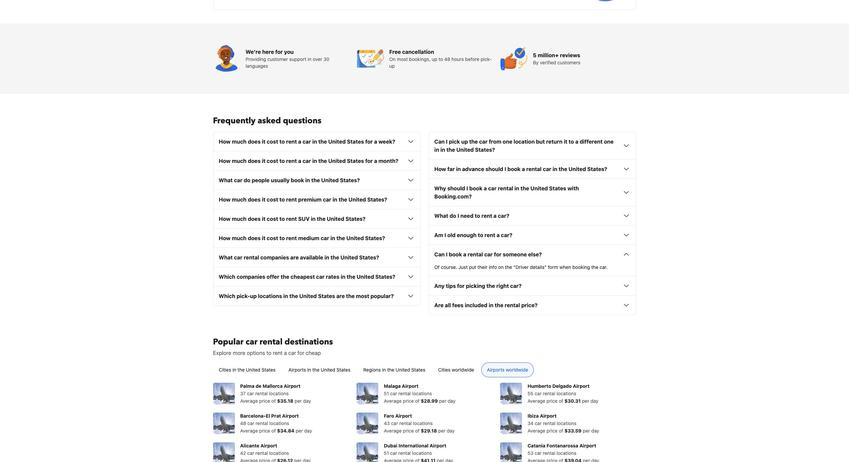 Task type: locate. For each thing, give the bounding box(es) containing it.
1 horizontal spatial airports
[[487, 367, 505, 373]]

ibiza airport 34 car rental locations average price of $33.59 per day
[[528, 414, 600, 434]]

one right different
[[604, 139, 614, 145]]

locations inside catania fontanarossa airport 53 car rental locations
[[557, 451, 577, 457]]

day right $33.59
[[592, 429, 600, 434]]

0 horizontal spatial should
[[448, 186, 466, 192]]

in inside dropdown button
[[325, 255, 330, 261]]

airport inside barcelona-el prat airport 48 car rental locations average price of $34.84 per day
[[282, 414, 299, 419]]

rental inside the popular car rental destinations explore more options to rent a car for cheap
[[260, 337, 283, 348]]

what inside what do i need to rent a car? dropdown button
[[435, 213, 449, 219]]

to left hours
[[439, 56, 443, 62]]

0 vertical spatial most
[[397, 56, 408, 62]]

0 vertical spatial do
[[244, 178, 251, 184]]

to inside the popular car rental destinations explore more options to rent a car for cheap
[[267, 351, 272, 357]]

0 horizontal spatial cities
[[219, 367, 231, 373]]

the up how much does it cost to rent premium car in the united states? dropdown button
[[312, 178, 320, 184]]

1 vertical spatial are
[[337, 294, 345, 300]]

for left cheap
[[298, 351, 305, 357]]

united
[[329, 139, 346, 145], [457, 147, 474, 153], [329, 158, 346, 164], [569, 166, 587, 172], [322, 178, 339, 184], [531, 186, 548, 192], [349, 197, 366, 203], [327, 216, 345, 222], [347, 236, 364, 242], [341, 255, 358, 261], [357, 274, 374, 280], [300, 294, 317, 300], [246, 367, 261, 373], [321, 367, 336, 373], [396, 367, 410, 373]]

day inside barcelona-el prat airport 48 car rental locations average price of $34.84 per day
[[304, 429, 312, 434]]

average down 37
[[240, 399, 258, 404]]

day inside 'humberto delgado airport 55 car rental locations average price of $30.31 per day'
[[591, 399, 599, 404]]

1 horizontal spatial cities
[[439, 367, 451, 373]]

of left $30.31
[[559, 399, 564, 404]]

1 vertical spatial car?
[[501, 232, 513, 239]]

states
[[347, 139, 364, 145], [347, 158, 364, 164], [550, 186, 567, 192], [318, 294, 335, 300], [262, 367, 276, 373], [337, 367, 351, 373], [412, 367, 426, 373]]

different
[[580, 139, 603, 145]]

1 horizontal spatial do
[[450, 213, 457, 219]]

locations down 'offer'
[[258, 294, 282, 300]]

price up international
[[403, 429, 414, 434]]

the down pick
[[447, 147, 455, 153]]

2 51 from the top
[[384, 451, 389, 457]]

rental inside barcelona-el prat airport 48 car rental locations average price of $34.84 per day
[[256, 421, 268, 427]]

5 million+ reviews image
[[501, 45, 528, 72]]

0 vertical spatial can
[[435, 139, 445, 145]]

united inside dropdown button
[[341, 255, 358, 261]]

of inside ibiza airport 34 car rental locations average price of $33.59 per day
[[559, 429, 564, 434]]

does inside "how much does it cost to rent suv in the united states?" dropdown button
[[248, 216, 261, 222]]

locations down "fontanarossa"
[[557, 451, 577, 457]]

per right $30.31
[[582, 399, 590, 404]]

to right return
[[569, 139, 575, 145]]

airports in the united states
[[289, 367, 351, 373]]

are inside dropdown button
[[337, 294, 345, 300]]

airport right prat
[[282, 414, 299, 419]]

locations inside malaga airport 51 car rental locations average price of $28.99 per day
[[412, 391, 432, 397]]

rental inside catania fontanarossa airport 53 car rental locations
[[543, 451, 556, 457]]

companies up 'offer'
[[261, 255, 289, 261]]

i
[[446, 139, 448, 145], [505, 166, 507, 172], [467, 186, 468, 192], [458, 213, 460, 219], [445, 232, 446, 239], [446, 252, 448, 258]]

airports down cheap
[[289, 367, 306, 373]]

1 vertical spatial which
[[219, 294, 236, 300]]

51 down malaga at the left bottom
[[384, 391, 389, 397]]

car inside catania fontanarossa airport 53 car rental locations
[[535, 451, 542, 457]]

airport down $29.18
[[430, 443, 447, 449]]

rental
[[527, 166, 542, 172], [498, 186, 514, 192], [468, 252, 483, 258], [244, 255, 259, 261], [505, 303, 520, 309], [260, 337, 283, 348], [255, 391, 268, 397], [399, 391, 411, 397], [543, 391, 556, 397], [256, 421, 268, 427], [400, 421, 412, 427], [543, 421, 556, 427], [256, 451, 268, 457], [399, 451, 411, 457], [543, 451, 556, 457]]

0 vertical spatial 48
[[445, 56, 451, 62]]

tab list containing cities in the united states
[[208, 363, 642, 378]]

car inside how much does it cost to rent premium car in the united states? dropdown button
[[323, 197, 332, 203]]

rental inside are all fees included in the rental price? dropdown button
[[505, 303, 520, 309]]

from
[[489, 139, 502, 145]]

day right $34.84
[[304, 429, 312, 434]]

per right $33.59
[[583, 429, 591, 434]]

1 horizontal spatial should
[[486, 166, 504, 172]]

0 vertical spatial car?
[[498, 213, 510, 219]]

how for how much does it cost to rent suv in the united states?
[[219, 216, 231, 222]]

2 can from the top
[[435, 252, 445, 258]]

0 horizontal spatial airports
[[289, 367, 306, 373]]

states inside cities in the united states button
[[262, 367, 276, 373]]

cheap car rental at ibiza airport – ibz image
[[501, 413, 523, 435]]

a inside can i pick up the car from one location but return it to a different one in in the united states?
[[576, 139, 579, 145]]

1 cost from the top
[[267, 139, 278, 145]]

united inside can i pick up the car from one location but return it to a different one in in the united states?
[[457, 147, 474, 153]]

1 airports from the left
[[289, 367, 306, 373]]

tips
[[446, 283, 456, 289]]

1 vertical spatial 48
[[240, 421, 246, 427]]

pick-
[[481, 56, 492, 62], [237, 294, 250, 300]]

someone
[[503, 252, 527, 258]]

48 inside barcelona-el prat airport 48 car rental locations average price of $34.84 per day
[[240, 421, 246, 427]]

the down return
[[559, 166, 568, 172]]

cities in the united states
[[219, 367, 276, 373]]

over
[[313, 56, 323, 62]]

airport
[[284, 384, 301, 390], [402, 384, 419, 390], [573, 384, 590, 390], [282, 414, 299, 419], [396, 414, 412, 419], [540, 414, 557, 419], [261, 443, 277, 449], [430, 443, 447, 449], [580, 443, 597, 449]]

a down destinations
[[284, 351, 287, 357]]

1 vertical spatial pick-
[[237, 294, 250, 300]]

how inside "dropdown button"
[[219, 139, 231, 145]]

the right suv
[[317, 216, 326, 222]]

to left suv
[[280, 216, 285, 222]]

for left month?
[[366, 158, 373, 164]]

per inside malaga airport 51 car rental locations average price of $28.99 per day
[[439, 399, 447, 404]]

1 much from the top
[[232, 139, 247, 145]]

booking
[[573, 265, 591, 270]]

price inside 'humberto delgado airport 55 car rental locations average price of $30.31 per day'
[[547, 399, 558, 404]]

$30.31
[[565, 399, 581, 404]]

states left week?
[[347, 139, 364, 145]]

a
[[298, 139, 302, 145], [374, 139, 378, 145], [576, 139, 579, 145], [298, 158, 302, 164], [374, 158, 378, 164], [522, 166, 525, 172], [484, 186, 487, 192], [494, 213, 497, 219], [497, 232, 500, 239], [464, 252, 467, 258], [284, 351, 287, 357]]

locations inside faro airport 43 car rental locations average price of $29.18 per day
[[413, 421, 433, 427]]

for inside "dropdown button"
[[366, 139, 373, 145]]

rent inside "dropdown button"
[[286, 139, 297, 145]]

2 worldwide from the left
[[506, 367, 529, 373]]

are inside dropdown button
[[291, 255, 299, 261]]

of left $28.99
[[416, 399, 420, 404]]

enough
[[457, 232, 477, 239]]

cities worldwide button
[[433, 363, 480, 378]]

rental inside malaga airport 51 car rental locations average price of $28.99 per day
[[399, 391, 411, 397]]

how much does it cost to rent suv in the united states? button
[[219, 215, 415, 223]]

states left with
[[550, 186, 567, 192]]

0 horizontal spatial 48
[[240, 421, 246, 427]]

rental inside how far in advance should i book a rental car in the united states? dropdown button
[[527, 166, 542, 172]]

43
[[384, 421, 390, 427]]

day inside malaga airport 51 car rental locations average price of $28.99 per day
[[448, 399, 456, 404]]

it inside can i pick up the car from one location but return it to a different one in in the united states?
[[564, 139, 568, 145]]

airports for airports worldwide
[[487, 367, 505, 373]]

does
[[248, 139, 261, 145], [248, 158, 261, 164], [248, 197, 261, 203], [248, 216, 261, 222], [248, 236, 261, 242]]

to right 'enough'
[[478, 232, 484, 239]]

airport inside dubai international airport 51 car rental locations
[[430, 443, 447, 449]]

worldwide for cities worldwide
[[452, 367, 475, 373]]

cost
[[267, 139, 278, 145], [267, 158, 278, 164], [267, 197, 278, 203], [267, 216, 278, 222], [267, 236, 278, 242]]

rental inside 'humberto delgado airport 55 car rental locations average price of $30.31 per day'
[[543, 391, 556, 397]]

the down "how much does it cost to rent suv in the united states?" dropdown button
[[337, 236, 345, 242]]

the inside are all fees included in the rental price? dropdown button
[[495, 303, 504, 309]]

the left popular?
[[346, 294, 355, 300]]

2 cost from the top
[[267, 158, 278, 164]]

the inside what car rental companies are available in the united states? dropdown button
[[331, 255, 339, 261]]

1 worldwide from the left
[[452, 367, 475, 373]]

0 vertical spatial which
[[219, 274, 236, 280]]

barcelona-
[[240, 414, 266, 419]]

are left available
[[291, 255, 299, 261]]

states up malaga airport 51 car rental locations average price of $28.99 per day
[[412, 367, 426, 373]]

should up booking.com?
[[448, 186, 466, 192]]

4 cost from the top
[[267, 216, 278, 222]]

of inside malaga airport 51 car rental locations average price of $28.99 per day
[[416, 399, 420, 404]]

cancellation
[[403, 49, 435, 55]]

much for how much does it cost to rent premium car in the united states?
[[232, 197, 247, 203]]

which pick-up locations in the united states are the most popular? button
[[219, 293, 415, 301]]

car?
[[498, 213, 510, 219], [501, 232, 513, 239], [511, 283, 522, 289]]

companies inside dropdown button
[[237, 274, 266, 280]]

cheap car rental at faro airport – fao image
[[357, 413, 379, 435]]

4 much from the top
[[232, 216, 247, 222]]

1 vertical spatial most
[[356, 294, 370, 300]]

locations down delgado
[[557, 391, 577, 397]]

can left pick
[[435, 139, 445, 145]]

much for how much does it cost to rent suv in the united states?
[[232, 216, 247, 222]]

it for how much does it cost to rent medium car in the united states?
[[262, 236, 266, 242]]

return
[[547, 139, 563, 145]]

4 does from the top
[[248, 216, 261, 222]]

1 vertical spatial should
[[448, 186, 466, 192]]

which for which pick-up locations in the united states are the most popular?
[[219, 294, 236, 300]]

united inside "why should i book a car rental in the united states with booking.com?"
[[531, 186, 548, 192]]

frequently
[[213, 115, 256, 127]]

do inside what car do people usually book in the united states? dropdown button
[[244, 178, 251, 184]]

a inside the popular car rental destinations explore more options to rent a car for cheap
[[284, 351, 287, 357]]

1 can from the top
[[435, 139, 445, 145]]

cheapest
[[291, 274, 315, 280]]

price down el
[[259, 429, 270, 434]]

0 vertical spatial 51
[[384, 391, 389, 397]]

1 vertical spatial what
[[435, 213, 449, 219]]

are
[[291, 255, 299, 261], [337, 294, 345, 300]]

how for how much does it cost to rent a car in the united states for a week?
[[219, 139, 231, 145]]

airport right ibiza
[[540, 414, 557, 419]]

one right from
[[503, 139, 513, 145]]

faro
[[384, 414, 394, 419]]

rental inside faro airport 43 car rental locations average price of $29.18 per day
[[400, 421, 412, 427]]

1 vertical spatial do
[[450, 213, 457, 219]]

how much does it cost to rent premium car in the united states? button
[[219, 196, 415, 204]]

of
[[435, 265, 440, 270]]

1 vertical spatial companies
[[237, 274, 266, 280]]

states inside "why should i book a car rental in the united states with booking.com?"
[[550, 186, 567, 192]]

48 down the barcelona-
[[240, 421, 246, 427]]

how much does it cost to rent medium car in the united states? button
[[219, 235, 415, 243]]

of inside 'humberto delgado airport 55 car rental locations average price of $30.31 per day'
[[559, 399, 564, 404]]

book
[[508, 166, 521, 172], [291, 178, 304, 184], [470, 186, 483, 192], [449, 252, 462, 258]]

locations inside 'humberto delgado airport 55 car rental locations average price of $30.31 per day'
[[557, 391, 577, 397]]

which companies offer the cheapest car rates  in the united states? button
[[219, 273, 415, 281]]

why should i book a car rental in the united states with booking.com?
[[435, 186, 579, 200]]

per right $34.84
[[296, 429, 303, 434]]

car? for am i old enough to rent a car?
[[501, 232, 513, 239]]

2 one from the left
[[604, 139, 614, 145]]

airport up $30.31
[[573, 384, 590, 390]]

1 does from the top
[[248, 139, 261, 145]]

average up alicante
[[240, 429, 258, 434]]

1 horizontal spatial 48
[[445, 56, 451, 62]]

states up 'mallorca'
[[262, 367, 276, 373]]

average down "55"
[[528, 399, 546, 404]]

it inside "dropdown button"
[[262, 139, 266, 145]]

does for how much does it cost to rent a car in the united states for a month?
[[248, 158, 261, 164]]

for left week?
[[366, 139, 373, 145]]

what do i need to rent a car?
[[435, 213, 510, 219]]

5 does from the top
[[248, 236, 261, 242]]

price down delgado
[[547, 399, 558, 404]]

airport right faro
[[396, 414, 412, 419]]

does inside how much does it cost to rent premium car in the united states? dropdown button
[[248, 197, 261, 203]]

suv
[[298, 216, 310, 222]]

0 vertical spatial companies
[[261, 255, 289, 261]]

a up just
[[464, 252, 467, 258]]

book down "advance" in the top of the page
[[470, 186, 483, 192]]

average down 43
[[384, 429, 402, 434]]

average down 34
[[528, 429, 546, 434]]

price up el
[[259, 399, 270, 404]]

3 does from the top
[[248, 197, 261, 203]]

it
[[262, 139, 266, 145], [564, 139, 568, 145], [262, 158, 266, 164], [262, 197, 266, 203], [262, 216, 266, 222], [262, 236, 266, 242]]

0 horizontal spatial most
[[356, 294, 370, 300]]

cost down the usually
[[267, 197, 278, 203]]

2 airports from the left
[[487, 367, 505, 373]]

prat
[[271, 414, 281, 419]]

for
[[276, 49, 283, 55], [366, 139, 373, 145], [366, 158, 373, 164], [494, 252, 502, 258], [458, 283, 465, 289], [298, 351, 305, 357]]

book up "why should i book a car rental in the united states with booking.com?" in the top of the page
[[508, 166, 521, 172]]

car inside 'humberto delgado airport 55 car rental locations average price of $30.31 per day'
[[535, 391, 542, 397]]

do inside what do i need to rent a car? dropdown button
[[450, 213, 457, 219]]

i up course.
[[446, 252, 448, 258]]

0 vertical spatial pick-
[[481, 56, 492, 62]]

can up of
[[435, 252, 445, 258]]

far
[[448, 166, 455, 172]]

the inside "why should i book a car rental in the united states with booking.com?"
[[521, 186, 530, 192]]

states left month?
[[347, 158, 364, 164]]

cost for how much does it cost to rent suv in the united states?
[[267, 216, 278, 222]]

does inside how much does it cost to rent a car in the united states for a month? dropdown button
[[248, 158, 261, 164]]

2 cities from the left
[[439, 367, 451, 373]]

how much does it cost to rent a car in the united states for a week?
[[219, 139, 396, 145]]

2 does from the top
[[248, 158, 261, 164]]

car inside the which companies offer the cheapest car rates  in the united states? dropdown button
[[316, 274, 325, 280]]

48
[[445, 56, 451, 62], [240, 421, 246, 427]]

a down "advance" in the top of the page
[[484, 186, 487, 192]]

you
[[284, 49, 294, 55]]

day right the $35.18
[[303, 399, 311, 404]]

book right the usually
[[291, 178, 304, 184]]

dubai
[[384, 443, 398, 449]]

1 cities from the left
[[219, 367, 231, 373]]

price left $28.99
[[403, 399, 414, 404]]

how far in advance should i book a rental car in the united states? button
[[435, 165, 631, 173]]

price up "fontanarossa"
[[547, 429, 558, 434]]

34
[[528, 421, 534, 427]]

cheap car rental at barcelona-el prat airport – bcn image
[[213, 413, 235, 435]]

much inside "dropdown button"
[[232, 139, 247, 145]]

most
[[397, 56, 408, 62], [356, 294, 370, 300]]

locations
[[258, 294, 282, 300], [269, 391, 289, 397], [412, 391, 432, 397], [557, 391, 577, 397], [270, 421, 289, 427], [413, 421, 433, 427], [557, 421, 577, 427], [269, 451, 289, 457], [412, 451, 432, 457], [557, 451, 577, 457]]

3 cost from the top
[[267, 197, 278, 203]]

0 horizontal spatial pick-
[[237, 294, 250, 300]]

average inside ibiza airport 34 car rental locations average price of $33.59 per day
[[528, 429, 546, 434]]

rent right options
[[273, 351, 283, 357]]

companies
[[261, 255, 289, 261], [237, 274, 266, 280]]

car.
[[600, 265, 608, 270]]

the left car.
[[592, 265, 599, 270]]

a down "why should i book a car rental in the united states with booking.com?" in the top of the page
[[494, 213, 497, 219]]

car inside what car rental companies are available in the united states? dropdown button
[[234, 255, 243, 261]]

locations up $29.18
[[413, 421, 433, 427]]

hours
[[452, 56, 464, 62]]

for inside the popular car rental destinations explore more options to rent a car for cheap
[[298, 351, 305, 357]]

the inside how much does it cost to rent a car in the united states for a week? "dropdown button"
[[319, 139, 327, 145]]

rental inside "why should i book a car rental in the united states with booking.com?"
[[498, 186, 514, 192]]

cost inside "dropdown button"
[[267, 139, 278, 145]]

ibiza
[[528, 414, 539, 419]]

car inside faro airport 43 car rental locations average price of $29.18 per day
[[391, 421, 398, 427]]

5 million+ reviews by verified customers
[[533, 52, 581, 66]]

of
[[272, 399, 276, 404], [416, 399, 420, 404], [559, 399, 564, 404], [272, 429, 276, 434], [416, 429, 420, 434], [559, 429, 564, 434]]

should right "advance" in the top of the page
[[486, 166, 504, 172]]

locations down international
[[412, 451, 432, 457]]

cities in the united states button
[[213, 363, 282, 378]]

what car do people usually book in the united states? button
[[219, 177, 415, 185]]

0 horizontal spatial are
[[291, 255, 299, 261]]

day
[[303, 399, 311, 404], [448, 399, 456, 404], [591, 399, 599, 404], [304, 429, 312, 434], [447, 429, 455, 434], [592, 429, 600, 434]]

locations up $33.59
[[557, 421, 577, 427]]

does for how much does it cost to rent medium car in the united states?
[[248, 236, 261, 242]]

the down what car do people usually book in the united states? dropdown button
[[339, 197, 348, 203]]

1 horizontal spatial worldwide
[[506, 367, 529, 373]]

car? for what do i need to rent a car?
[[498, 213, 510, 219]]

united inside "dropdown button"
[[329, 139, 346, 145]]

1 vertical spatial 51
[[384, 451, 389, 457]]

car
[[303, 139, 311, 145], [480, 139, 488, 145], [303, 158, 311, 164], [543, 166, 552, 172], [234, 178, 243, 184], [489, 186, 497, 192], [323, 197, 332, 203], [321, 236, 329, 242], [485, 252, 493, 258], [234, 255, 243, 261], [316, 274, 325, 280], [246, 337, 258, 348], [289, 351, 296, 357], [247, 391, 254, 397], [391, 391, 397, 397], [535, 391, 542, 397], [248, 421, 255, 427], [391, 421, 398, 427], [535, 421, 542, 427], [247, 451, 254, 457], [391, 451, 397, 457], [535, 451, 542, 457]]

1 horizontal spatial one
[[604, 139, 614, 145]]

just
[[459, 265, 468, 270]]

car inside what car do people usually book in the united states? dropdown button
[[234, 178, 243, 184]]

we're here for you image
[[213, 45, 240, 72]]

car? right "right" at bottom
[[511, 283, 522, 289]]

a left different
[[576, 139, 579, 145]]

which pick-up locations in the united states are the most popular?
[[219, 294, 394, 300]]

the up malaga at the left bottom
[[388, 367, 395, 373]]

car inside "why should i book a car rental in the united states with booking.com?"
[[489, 186, 497, 192]]

1 horizontal spatial most
[[397, 56, 408, 62]]

0 horizontal spatial one
[[503, 139, 513, 145]]

cities worldwide
[[439, 367, 475, 373]]

to inside "dropdown button"
[[280, 139, 285, 145]]

does inside how much does it cost to rent a car in the united states for a week? "dropdown button"
[[248, 139, 261, 145]]

by
[[533, 60, 539, 66]]

2 much from the top
[[232, 158, 247, 164]]

rental inside palma de mallorca airport 37 car rental locations average price of $35.18 per day
[[255, 391, 268, 397]]

much for how much does it cost to rent medium car in the united states?
[[232, 236, 247, 242]]

what for what car rental companies are available in the united states?
[[219, 255, 233, 261]]

0 horizontal spatial do
[[244, 178, 251, 184]]

airport down $33.59
[[580, 443, 597, 449]]

airport inside faro airport 43 car rental locations average price of $29.18 per day
[[396, 414, 412, 419]]

to down asked
[[280, 139, 285, 145]]

cost down how much does it cost to rent suv in the united states?
[[267, 236, 278, 242]]

with
[[568, 186, 579, 192]]

1 horizontal spatial are
[[337, 294, 345, 300]]

are all fees included in the rental price? button
[[435, 302, 631, 310]]

car inside barcelona-el prat airport 48 car rental locations average price of $34.84 per day
[[248, 421, 255, 427]]

tab list
[[208, 363, 642, 378]]

of left $34.84
[[272, 429, 276, 434]]

5 cost from the top
[[267, 236, 278, 242]]

cheap car rental at dubai international airport – dxb image
[[357, 443, 379, 463]]

0 horizontal spatial worldwide
[[452, 367, 475, 373]]

1 vertical spatial can
[[435, 252, 445, 258]]

airports up 'cheap car rental at humberto delgado airport – lis' image
[[487, 367, 505, 373]]

of left $29.18
[[416, 429, 420, 434]]

3 much from the top
[[232, 197, 247, 203]]

1 one from the left
[[503, 139, 513, 145]]

cities for cities in the united states
[[219, 367, 231, 373]]

per inside barcelona-el prat airport 48 car rental locations average price of $34.84 per day
[[296, 429, 303, 434]]

in inside button
[[382, 367, 386, 373]]

free cancellation image
[[357, 45, 384, 72]]

2 vertical spatial what
[[219, 255, 233, 261]]

we're
[[246, 49, 261, 55]]

5 much from the top
[[232, 236, 247, 242]]

pick- inside the free cancellation on most bookings, up to 48 hours before pick- up
[[481, 56, 492, 62]]

1 horizontal spatial pick-
[[481, 56, 492, 62]]

average
[[240, 399, 258, 404], [384, 399, 402, 404], [528, 399, 546, 404], [240, 429, 258, 434], [384, 429, 402, 434], [528, 429, 546, 434]]

day right $30.31
[[591, 399, 599, 404]]

locations up $28.99
[[412, 391, 432, 397]]

more
[[233, 351, 246, 357]]

does for how much does it cost to rent a car in the united states for a week?
[[248, 139, 261, 145]]

it for how much does it cost to rent a car in the united states for a month?
[[262, 158, 266, 164]]

0 vertical spatial are
[[291, 255, 299, 261]]

day inside palma de mallorca airport 37 car rental locations average price of $35.18 per day
[[303, 399, 311, 404]]

average inside faro airport 43 car rental locations average price of $29.18 per day
[[384, 429, 402, 434]]

are down "rates"
[[337, 294, 345, 300]]

of left the $35.18
[[272, 399, 276, 404]]

to up the usually
[[280, 158, 285, 164]]

what inside what car rental companies are available in the united states? dropdown button
[[219, 255, 233, 261]]

can
[[435, 139, 445, 145], [435, 252, 445, 258]]

support
[[290, 56, 307, 62]]

the up how much does it cost to rent a car in the united states for a month? dropdown button
[[319, 139, 327, 145]]

0 vertical spatial what
[[219, 178, 233, 184]]

what inside what car do people usually book in the united states? dropdown button
[[219, 178, 233, 184]]

2 which from the top
[[219, 294, 236, 300]]

1 which from the top
[[219, 274, 236, 280]]

1 51 from the top
[[384, 391, 389, 397]]



Task type: describe. For each thing, give the bounding box(es) containing it.
international
[[399, 443, 429, 449]]

included
[[465, 303, 488, 309]]

rates
[[326, 274, 340, 280]]

locations inside barcelona-el prat airport 48 car rental locations average price of $34.84 per day
[[270, 421, 289, 427]]

price inside palma de mallorca airport 37 car rental locations average price of $35.18 per day
[[259, 399, 270, 404]]

of inside palma de mallorca airport 37 car rental locations average price of $35.18 per day
[[272, 399, 276, 404]]

million+
[[538, 52, 559, 58]]

i inside can i pick up the car from one location but return it to a different one in in the united states?
[[446, 139, 448, 145]]

2 vertical spatial car?
[[511, 283, 522, 289]]

$29.18
[[421, 429, 437, 434]]

alicante
[[240, 443, 260, 449]]

the inside "how much does it cost to rent suv in the united states?" dropdown button
[[317, 216, 326, 222]]

regions in the united states button
[[358, 363, 431, 378]]

to right need
[[475, 213, 481, 219]]

cheap
[[306, 351, 321, 357]]

i up "why should i book a car rental in the united states with booking.com?" in the top of the page
[[505, 166, 507, 172]]

the right 'offer'
[[281, 274, 290, 280]]

to inside can i pick up the car from one location but return it to a different one in in the united states?
[[569, 139, 575, 145]]

on
[[390, 56, 396, 62]]

average inside palma de mallorca airport 37 car rental locations average price of $35.18 per day
[[240, 399, 258, 404]]

does for how much does it cost to rent suv in the united states?
[[248, 216, 261, 222]]

car inside how much does it cost to rent a car in the united states for a week? "dropdown button"
[[303, 139, 311, 145]]

it for how much does it cost to rent a car in the united states for a week?
[[262, 139, 266, 145]]

on
[[499, 265, 504, 270]]

advance
[[463, 166, 485, 172]]

i left old
[[445, 232, 446, 239]]

locations inside ibiza airport 34 car rental locations average price of $33.59 per day
[[557, 421, 577, 427]]

of inside barcelona-el prat airport 48 car rental locations average price of $34.84 per day
[[272, 429, 276, 434]]

companies inside dropdown button
[[261, 255, 289, 261]]

much for how much does it cost to rent a car in the united states for a month?
[[232, 158, 247, 164]]

the down cheapest
[[290, 294, 298, 300]]

rental inside 'alicante airport 42 car rental locations'
[[256, 451, 268, 457]]

can for can i book a rental car for someone else?
[[435, 252, 445, 258]]

a left week?
[[374, 139, 378, 145]]

popular car rental destinations explore more options to rent a car for cheap
[[213, 337, 333, 357]]

medium
[[298, 236, 320, 242]]

a down how much does it cost to rent a car in the united states for a week?
[[298, 158, 302, 164]]

catania
[[528, 443, 546, 449]]

worldwide for airports worldwide
[[506, 367, 529, 373]]

a up can i book a rental car for someone else?
[[497, 232, 500, 239]]

premium
[[298, 197, 322, 203]]

why should i book a car rental in the united states with booking.com? button
[[435, 185, 631, 201]]

0 vertical spatial should
[[486, 166, 504, 172]]

$33.59
[[565, 429, 582, 434]]

cost for how much does it cost to rent a car in the united states for a week?
[[267, 139, 278, 145]]

up inside can i pick up the car from one location but return it to a different one in in the united states?
[[462, 139, 468, 145]]

how much does it cost to rent a car in the united states for a week? button
[[219, 138, 415, 146]]

the inside any tips for picking the right car? dropdown button
[[487, 283, 495, 289]]

popular?
[[371, 294, 394, 300]]

the inside what car do people usually book in the united states? dropdown button
[[312, 178, 320, 184]]

but
[[536, 139, 545, 145]]

average inside barcelona-el prat airport 48 car rental locations average price of $34.84 per day
[[240, 429, 258, 434]]

most inside dropdown button
[[356, 294, 370, 300]]

what car rental companies are available in the united states? button
[[219, 254, 415, 262]]

rent up can i book a rental car for someone else?
[[485, 232, 496, 239]]

53
[[528, 451, 534, 457]]

barcelona-el prat airport 48 car rental locations average price of $34.84 per day
[[240, 414, 312, 434]]

48 inside the free cancellation on most bookings, up to 48 hours before pick- up
[[445, 56, 451, 62]]

humberto delgado airport 55 car rental locations average price of $30.31 per day
[[528, 384, 599, 404]]

car inside dubai international airport 51 car rental locations
[[391, 451, 397, 457]]

cities for cities worldwide
[[439, 367, 451, 373]]

car inside ibiza airport 34 car rental locations average price of $33.59 per day
[[535, 421, 542, 427]]

cheap car rental at humberto delgado airport – lis image
[[501, 383, 523, 405]]

$28.99
[[421, 399, 438, 404]]

i inside "why should i book a car rental in the united states with booking.com?"
[[467, 186, 468, 192]]

cost for how much does it cost to rent a car in the united states for a month?
[[267, 158, 278, 164]]

average inside malaga airport 51 car rental locations average price of $28.99 per day
[[384, 399, 402, 404]]

any tips for picking the right car? button
[[435, 282, 631, 290]]

any tips for picking the right car?
[[435, 283, 522, 289]]

car inside can i pick up the car from one location but return it to a different one in in the united states?
[[480, 139, 488, 145]]

should inside "why should i book a car rental in the united states with booking.com?"
[[448, 186, 466, 192]]

de
[[256, 384, 262, 390]]

the inside how much does it cost to rent premium car in the united states? dropdown button
[[339, 197, 348, 203]]

states inside airports in the united states button
[[337, 367, 351, 373]]

fees
[[453, 303, 464, 309]]

states inside 'regions in the united states' button
[[412, 367, 426, 373]]

the right pick
[[470, 139, 478, 145]]

for right tips
[[458, 283, 465, 289]]

fontanarossa
[[547, 443, 579, 449]]

a down can i pick up the car from one location but return it to a different one in in the united states?
[[522, 166, 525, 172]]

37
[[240, 391, 246, 397]]

cheap car rental at palma de mallorca airport – pmi image
[[213, 383, 235, 405]]

how far in advance should i book a rental car in the united states?
[[435, 166, 608, 172]]

month?
[[379, 158, 399, 164]]

any
[[435, 283, 445, 289]]

the right "rates"
[[347, 274, 356, 280]]

which for which companies offer the cheapest car rates  in the united states?
[[219, 274, 236, 280]]

per inside ibiza airport 34 car rental locations average price of $33.59 per day
[[583, 429, 591, 434]]

to down how much does it cost to rent suv in the united states?
[[280, 236, 285, 242]]

palma de mallorca airport 37 car rental locations average price of $35.18 per day
[[240, 384, 311, 404]]

cheap car rental at alicante airport – alc image
[[213, 443, 235, 463]]

booking.com?
[[435, 194, 472, 200]]

why
[[435, 186, 446, 192]]

rent left suv
[[286, 216, 297, 222]]

rental inside dubai international airport 51 car rental locations
[[399, 451, 411, 457]]

car inside palma de mallorca airport 37 car rental locations average price of $35.18 per day
[[247, 391, 254, 397]]

rent up what car do people usually book in the united states?
[[286, 158, 297, 164]]

per inside faro airport 43 car rental locations average price of $29.18 per day
[[439, 429, 446, 434]]

states inside which pick-up locations in the united states are the most popular? dropdown button
[[318, 294, 335, 300]]

united inside button
[[396, 367, 410, 373]]

the right on at right
[[505, 265, 512, 270]]

$34.84
[[277, 429, 295, 434]]

frequently asked questions
[[213, 115, 322, 127]]

how for how much does it cost to rent a car in the united states for a month?
[[219, 158, 231, 164]]

states inside how much does it cost to rent a car in the united states for a month? dropdown button
[[347, 158, 364, 164]]

i left need
[[458, 213, 460, 219]]

price?
[[522, 303, 538, 309]]

options
[[247, 351, 265, 357]]

day inside ibiza airport 34 car rental locations average price of $33.59 per day
[[592, 429, 600, 434]]

rent left premium
[[286, 197, 297, 203]]

regions in the united states
[[364, 367, 426, 373]]

rental inside what car rental companies are available in the united states? dropdown button
[[244, 255, 259, 261]]

does for how much does it cost to rent premium car in the united states?
[[248, 197, 261, 203]]

a down "questions"
[[298, 139, 302, 145]]

price inside faro airport 43 car rental locations average price of $29.18 per day
[[403, 429, 414, 434]]

how for how far in advance should i book a rental car in the united states?
[[435, 166, 447, 172]]

offer
[[267, 274, 280, 280]]

free cancellation on most bookings, up to 48 hours before pick- up
[[390, 49, 492, 69]]

states? inside can i pick up the car from one location but return it to a different one in in the united states?
[[476, 147, 495, 153]]

most inside the free cancellation on most bookings, up to 48 hours before pick- up
[[397, 56, 408, 62]]

55
[[528, 391, 534, 397]]

what do i need to rent a car? button
[[435, 212, 631, 220]]

can for can i pick up the car from one location but return it to a different one in in the united states?
[[435, 139, 445, 145]]

regions
[[364, 367, 381, 373]]

a inside "why should i book a car rental in the united states with booking.com?"
[[484, 186, 487, 192]]

airports worldwide
[[487, 367, 529, 373]]

states inside how much does it cost to rent a car in the united states for a week? "dropdown button"
[[347, 139, 364, 145]]

in inside "why should i book a car rental in the united states with booking.com?"
[[515, 186, 520, 192]]

locations inside dubai international airport 51 car rental locations
[[412, 451, 432, 457]]

info
[[489, 265, 497, 270]]

airport inside 'alicante airport 42 car rental locations'
[[261, 443, 277, 449]]

cheap car rental at catania fontanarossa airport – cta image
[[501, 443, 523, 463]]

to down the usually
[[280, 197, 285, 203]]

cheap car rental at malaga airport – agp image
[[357, 383, 379, 405]]

location
[[514, 139, 535, 145]]

el
[[266, 414, 270, 419]]

faro airport 43 car rental locations average price of $29.18 per day
[[384, 414, 455, 434]]

picking
[[466, 283, 486, 289]]

pick- inside dropdown button
[[237, 294, 250, 300]]

palma
[[240, 384, 255, 390]]

airport inside 'humberto delgado airport 55 car rental locations average price of $30.31 per day'
[[573, 384, 590, 390]]

languages
[[246, 63, 268, 69]]

are all fees included in the rental price?
[[435, 303, 538, 309]]

to inside the free cancellation on most bookings, up to 48 hours before pick- up
[[439, 56, 443, 62]]

what for what do i need to rent a car?
[[435, 213, 449, 219]]

the inside 'regions in the united states' button
[[388, 367, 395, 373]]

before
[[466, 56, 480, 62]]

pick
[[449, 139, 460, 145]]

how much does it cost to rent premium car in the united states?
[[219, 197, 388, 203]]

car inside how far in advance should i book a rental car in the united states? dropdown button
[[543, 166, 552, 172]]

locations inside dropdown button
[[258, 294, 282, 300]]

in inside we're here for you providing customer support in over 30 languages
[[308, 56, 312, 62]]

locations inside 'alicante airport 42 car rental locations'
[[269, 451, 289, 457]]

course.
[[441, 265, 458, 270]]

rent left medium in the left bottom of the page
[[286, 236, 297, 242]]

how for how much does it cost to rent medium car in the united states?
[[219, 236, 231, 242]]

cost for how much does it cost to rent medium car in the united states?
[[267, 236, 278, 242]]

car inside malaga airport 51 car rental locations average price of $28.99 per day
[[391, 391, 397, 397]]

the inside how much does it cost to rent medium car in the united states? dropdown button
[[337, 236, 345, 242]]

catania fontanarossa airport 53 car rental locations
[[528, 443, 597, 457]]

can i pick up the car from one location but return it to a different one in in the united states? button
[[435, 138, 631, 154]]

available
[[300, 255, 323, 261]]

much for how much does it cost to rent a car in the united states for a week?
[[232, 139, 247, 145]]

what for what car do people usually book in the united states?
[[219, 178, 233, 184]]

can i pick up the car from one location but return it to a different one in in the united states?
[[435, 139, 614, 153]]

airports worldwide button
[[482, 363, 534, 378]]

asked
[[258, 115, 281, 127]]

delgado
[[553, 384, 572, 390]]

how for how much does it cost to rent premium car in the united states?
[[219, 197, 231, 203]]

airport inside malaga airport 51 car rental locations average price of $28.99 per day
[[402, 384, 419, 390]]

their
[[478, 265, 488, 270]]

for up on at right
[[494, 252, 502, 258]]

destinations
[[285, 337, 333, 348]]

book inside "why should i book a car rental in the united states with booking.com?"
[[470, 186, 483, 192]]

rent right need
[[482, 213, 493, 219]]

can i book a rental car for someone else?
[[435, 252, 542, 258]]

mallorca
[[263, 384, 283, 390]]

popular
[[213, 337, 244, 348]]

the inside how much does it cost to rent a car in the united states for a month? dropdown button
[[319, 158, 327, 164]]

price inside barcelona-el prat airport 48 car rental locations average price of $34.84 per day
[[259, 429, 270, 434]]

5
[[533, 52, 537, 58]]

bookings,
[[409, 56, 431, 62]]

explore
[[213, 351, 232, 357]]

for inside we're here for you providing customer support in over 30 languages
[[276, 49, 283, 55]]

people
[[252, 178, 270, 184]]

of inside faro airport 43 car rental locations average price of $29.18 per day
[[416, 429, 420, 434]]

a left month?
[[374, 158, 378, 164]]

old
[[448, 232, 456, 239]]

rent inside the popular car rental destinations explore more options to rent a car for cheap
[[273, 351, 283, 357]]

it for how much does it cost to rent suv in the united states?
[[262, 216, 266, 222]]

per inside palma de mallorca airport 37 car rental locations average price of $35.18 per day
[[295, 399, 302, 404]]

51 inside dubai international airport 51 car rental locations
[[384, 451, 389, 457]]

form
[[548, 265, 559, 270]]

airports for airports in the united states
[[289, 367, 306, 373]]

cost for how much does it cost to rent premium car in the united states?
[[267, 197, 278, 203]]

states? inside dropdown button
[[360, 255, 379, 261]]

book up course.
[[449, 252, 462, 258]]

rental inside ibiza airport 34 car rental locations average price of $33.59 per day
[[543, 421, 556, 427]]

it for how much does it cost to rent premium car in the united states?
[[262, 197, 266, 203]]

average inside 'humberto delgado airport 55 car rental locations average price of $30.31 per day'
[[528, 399, 546, 404]]

car inside can i book a rental car for someone else? dropdown button
[[485, 252, 493, 258]]



Task type: vqa. For each thing, say whether or not it's contained in the screenshot.
92
no



